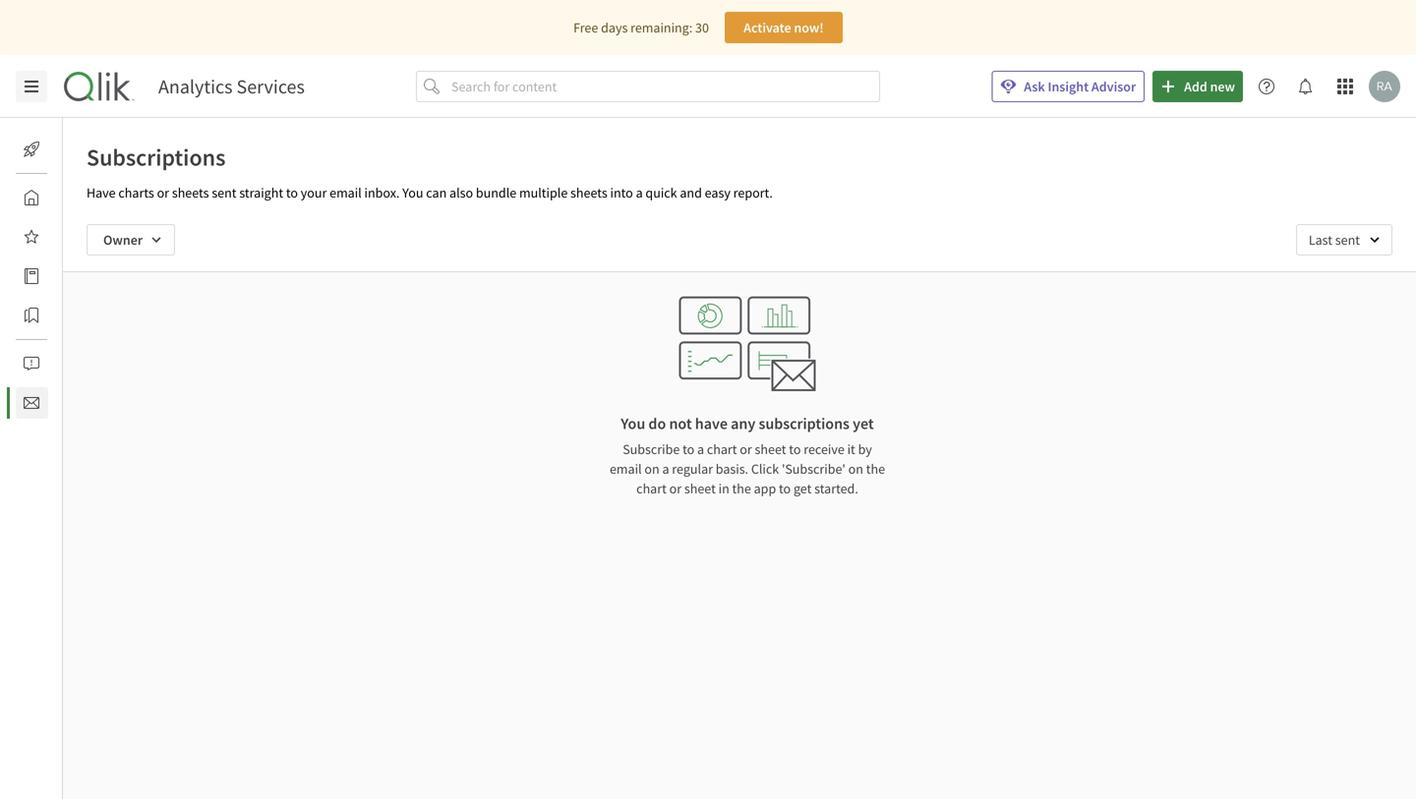 Task type: describe. For each thing, give the bounding box(es) containing it.
2 sheets from the left
[[571, 184, 608, 202]]

to left your
[[286, 184, 298, 202]]

home image
[[24, 190, 39, 206]]

home
[[63, 189, 98, 207]]

have charts or sheets sent straight to your email inbox. you can also bundle multiple sheets into a quick and easy report.
[[87, 184, 773, 202]]

also
[[450, 184, 473, 202]]

days
[[601, 19, 628, 36]]

1 vertical spatial the
[[733, 480, 751, 498]]

to up regular
[[683, 441, 695, 458]]

owner button
[[87, 224, 175, 256]]

0 vertical spatial the
[[866, 460, 885, 478]]

quick
[[646, 184, 677, 202]]

1 sheets from the left
[[172, 184, 209, 202]]

you do not have any subscriptions yet subscribe to a chart or sheet to receive it by email on a regular basis. click 'subscribe' on the chart or sheet in the app to get started.
[[610, 414, 885, 498]]

0 vertical spatial a
[[636, 184, 643, 202]]

subscriptions
[[87, 143, 226, 172]]

ask
[[1024, 78, 1046, 95]]

0 horizontal spatial sheet
[[685, 480, 716, 498]]

by
[[858, 441, 872, 458]]

free days remaining: 30
[[574, 19, 709, 36]]

subscriptions image
[[24, 396, 39, 411]]

0 vertical spatial sent
[[212, 184, 237, 202]]

bundle
[[476, 184, 517, 202]]

receive
[[804, 441, 845, 458]]

home link
[[16, 182, 98, 213]]

into
[[611, 184, 633, 202]]

basis.
[[716, 460, 749, 478]]

analytics services element
[[158, 74, 305, 99]]

1 on from the left
[[645, 460, 660, 478]]

ask insight advisor button
[[992, 71, 1145, 102]]

0 horizontal spatial or
[[157, 184, 169, 202]]

have
[[87, 184, 116, 202]]

catalog link
[[16, 261, 107, 292]]

and
[[680, 184, 702, 202]]

2 horizontal spatial a
[[698, 441, 704, 458]]

0 horizontal spatial chart
[[637, 480, 667, 498]]

yet
[[853, 414, 874, 434]]

2 vertical spatial a
[[663, 460, 670, 478]]

subscribe
[[623, 441, 680, 458]]

analytics
[[158, 74, 233, 99]]

collections image
[[24, 308, 39, 324]]

2 on from the left
[[849, 460, 864, 478]]

insight
[[1048, 78, 1089, 95]]

app
[[754, 480, 776, 498]]

catalog
[[63, 268, 107, 285]]

to down subscriptions
[[789, 441, 801, 458]]

advisor
[[1092, 78, 1137, 95]]

2 horizontal spatial or
[[740, 441, 752, 458]]

straight
[[239, 184, 283, 202]]

'subscribe'
[[782, 460, 846, 478]]

last
[[1309, 231, 1333, 249]]

getting started image
[[24, 142, 39, 157]]

any
[[731, 414, 756, 434]]

catalog image
[[24, 269, 39, 284]]

sent inside last sent field
[[1336, 231, 1361, 249]]

can
[[426, 184, 447, 202]]

favorites image
[[24, 229, 39, 245]]

Search for content text field
[[448, 71, 881, 102]]

free
[[574, 19, 598, 36]]

click
[[752, 460, 779, 478]]

get
[[794, 480, 812, 498]]

add
[[1185, 78, 1208, 95]]



Task type: locate. For each thing, give the bounding box(es) containing it.
0 horizontal spatial on
[[645, 460, 660, 478]]

charts
[[118, 184, 154, 202]]

you
[[403, 184, 424, 202], [621, 414, 646, 434]]

0 horizontal spatial the
[[733, 480, 751, 498]]

not
[[669, 414, 692, 434]]

subscriptions
[[759, 414, 850, 434]]

30
[[696, 19, 709, 36]]

you inside you do not have any subscriptions yet subscribe to a chart or sheet to receive it by email on a regular basis. click 'subscribe' on the chart or sheet in the app to get started.
[[621, 414, 646, 434]]

to left get
[[779, 480, 791, 498]]

sent right last
[[1336, 231, 1361, 249]]

sent
[[212, 184, 237, 202], [1336, 231, 1361, 249]]

0 horizontal spatial sent
[[212, 184, 237, 202]]

on
[[645, 460, 660, 478], [849, 460, 864, 478]]

alerts image
[[24, 356, 39, 372]]

owner
[[103, 231, 143, 249]]

the right the in
[[733, 480, 751, 498]]

1 vertical spatial chart
[[637, 480, 667, 498]]

chart
[[707, 441, 737, 458], [637, 480, 667, 498]]

1 horizontal spatial sent
[[1336, 231, 1361, 249]]

email
[[330, 184, 362, 202], [610, 460, 642, 478]]

remaining:
[[631, 19, 693, 36]]

sheets left into
[[571, 184, 608, 202]]

0 vertical spatial chart
[[707, 441, 737, 458]]

a up regular
[[698, 441, 704, 458]]

1 horizontal spatial sheet
[[755, 441, 787, 458]]

in
[[719, 480, 730, 498]]

or up basis.
[[740, 441, 752, 458]]

0 vertical spatial email
[[330, 184, 362, 202]]

your
[[301, 184, 327, 202]]

it
[[848, 441, 856, 458]]

add new button
[[1153, 71, 1244, 102]]

1 horizontal spatial a
[[663, 460, 670, 478]]

1 vertical spatial you
[[621, 414, 646, 434]]

a right into
[[636, 184, 643, 202]]

the
[[866, 460, 885, 478], [733, 480, 751, 498]]

inbox.
[[365, 184, 400, 202]]

0 vertical spatial or
[[157, 184, 169, 202]]

sheets
[[172, 184, 209, 202], [571, 184, 608, 202]]

ruby anderson image
[[1370, 71, 1401, 102]]

started.
[[815, 480, 859, 498]]

services
[[237, 74, 305, 99]]

or right 'charts' at the top of page
[[157, 184, 169, 202]]

activate now! link
[[725, 12, 843, 43]]

sheet down regular
[[685, 480, 716, 498]]

now!
[[794, 19, 824, 36]]

you left can
[[403, 184, 424, 202]]

chart down subscribe
[[637, 480, 667, 498]]

sent left straight
[[212, 184, 237, 202]]

1 horizontal spatial you
[[621, 414, 646, 434]]

alerts
[[63, 355, 96, 373]]

0 vertical spatial sheet
[[755, 441, 787, 458]]

navigation pane element
[[0, 126, 107, 427]]

you left do
[[621, 414, 646, 434]]

0 vertical spatial you
[[403, 184, 424, 202]]

a
[[636, 184, 643, 202], [698, 441, 704, 458], [663, 460, 670, 478]]

email inside you do not have any subscriptions yet subscribe to a chart or sheet to receive it by email on a regular basis. click 'subscribe' on the chart or sheet in the app to get started.
[[610, 460, 642, 478]]

do
[[649, 414, 666, 434]]

0 horizontal spatial a
[[636, 184, 643, 202]]

on down subscribe
[[645, 460, 660, 478]]

1 vertical spatial sheet
[[685, 480, 716, 498]]

new
[[1211, 78, 1236, 95]]

alerts link
[[16, 348, 96, 380]]

0 horizontal spatial sheets
[[172, 184, 209, 202]]

activate now!
[[744, 19, 824, 36]]

ask insight advisor
[[1024, 78, 1137, 95]]

1 horizontal spatial on
[[849, 460, 864, 478]]

activate
[[744, 19, 792, 36]]

or down regular
[[670, 480, 682, 498]]

the down by
[[866, 460, 885, 478]]

1 vertical spatial sent
[[1336, 231, 1361, 249]]

0 horizontal spatial email
[[330, 184, 362, 202]]

filters region
[[63, 209, 1417, 272]]

to
[[286, 184, 298, 202], [683, 441, 695, 458], [789, 441, 801, 458], [779, 480, 791, 498]]

or
[[157, 184, 169, 202], [740, 441, 752, 458], [670, 480, 682, 498]]

on down the it
[[849, 460, 864, 478]]

sheet
[[755, 441, 787, 458], [685, 480, 716, 498]]

add new
[[1185, 78, 1236, 95]]

have
[[695, 414, 728, 434]]

a down subscribe
[[663, 460, 670, 478]]

multiple
[[519, 184, 568, 202]]

1 vertical spatial or
[[740, 441, 752, 458]]

chart up basis.
[[707, 441, 737, 458]]

1 vertical spatial email
[[610, 460, 642, 478]]

analytics services
[[158, 74, 305, 99]]

sheets down subscriptions on the top of page
[[172, 184, 209, 202]]

1 horizontal spatial the
[[866, 460, 885, 478]]

report.
[[734, 184, 773, 202]]

2 vertical spatial or
[[670, 480, 682, 498]]

email down subscribe
[[610, 460, 642, 478]]

0 horizontal spatial you
[[403, 184, 424, 202]]

1 horizontal spatial or
[[670, 480, 682, 498]]

open sidebar menu image
[[24, 79, 39, 94]]

Last sent field
[[1297, 224, 1393, 256]]

sheet up click
[[755, 441, 787, 458]]

easy
[[705, 184, 731, 202]]

1 horizontal spatial sheets
[[571, 184, 608, 202]]

last sent
[[1309, 231, 1361, 249]]

email right your
[[330, 184, 362, 202]]

1 vertical spatial a
[[698, 441, 704, 458]]

1 horizontal spatial chart
[[707, 441, 737, 458]]

regular
[[672, 460, 713, 478]]

1 horizontal spatial email
[[610, 460, 642, 478]]



Task type: vqa. For each thing, say whether or not it's contained in the screenshot.
on
yes



